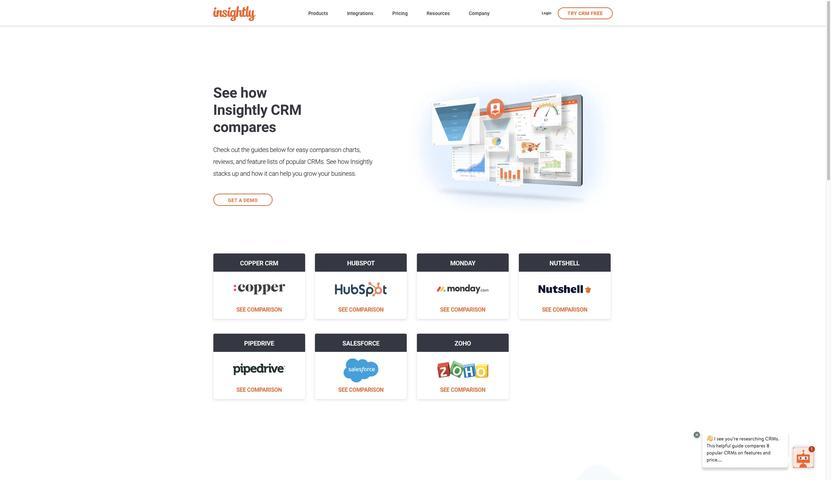 Task type: describe. For each thing, give the bounding box(es) containing it.
hubspot
[[347, 259, 375, 267]]

see comparison for copper crm
[[236, 306, 282, 313]]

crm for copper crm
[[265, 259, 278, 267]]

insightly logo image
[[213, 6, 255, 21]]

see inside see how insightly crm compares
[[213, 84, 237, 101]]

stacks
[[213, 170, 231, 177]]

integrations link
[[347, 9, 373, 19]]

comparison for zoho
[[451, 387, 486, 393]]

get a demo
[[228, 198, 258, 203]]

resources link
[[427, 9, 450, 19]]

see comparison link for monday
[[440, 306, 486, 313]]

insightly logo link
[[213, 6, 297, 21]]

see for salesforce
[[338, 387, 348, 393]]

try crm free button
[[558, 7, 613, 19]]

see for pipedrive
[[236, 387, 246, 393]]

get a demo link
[[213, 194, 273, 206]]

2 vertical spatial how
[[251, 170, 263, 177]]

compares
[[213, 119, 276, 136]]

comparison
[[310, 146, 341, 153]]

see comparison for zoho
[[440, 387, 486, 393]]

pricing link
[[392, 9, 408, 19]]

check
[[213, 146, 230, 153]]

nutshell
[[550, 259, 580, 267]]

see comparison for pipedrive
[[236, 387, 282, 393]]

see comparison link for zoho
[[440, 387, 486, 393]]

see comparison link for hubspot
[[338, 306, 384, 313]]

below
[[270, 146, 286, 153]]

feature
[[247, 158, 266, 165]]

lists
[[267, 158, 278, 165]]

out
[[231, 146, 240, 153]]

see comparison link for salesforce
[[338, 387, 384, 393]]

free
[[591, 10, 603, 16]]

crm for try crm free
[[578, 10, 589, 16]]

see for zoho
[[440, 387, 450, 393]]

the
[[241, 146, 250, 153]]

try crm free link
[[558, 7, 613, 19]]

comparison for salesforce
[[349, 387, 384, 393]]

a
[[239, 198, 242, 203]]

integrations
[[347, 11, 373, 16]]

login link
[[542, 10, 551, 17]]

help
[[280, 170, 291, 177]]

insightly inside check out the guides below for easy comparison charts, reviews, and feature lists of popular crms. see how insightly stacks up and how it can help you grow your business.
[[350, 158, 372, 165]]

comparison for copper crm
[[247, 306, 282, 313]]

try crm free
[[568, 10, 603, 16]]

see comparison link for copper crm
[[236, 306, 282, 313]]

insightly inside see how insightly crm compares
[[213, 102, 267, 118]]

popular
[[286, 158, 306, 165]]

pricing
[[392, 11, 408, 16]]

try
[[568, 10, 577, 16]]

resources
[[427, 11, 450, 16]]

see inside check out the guides below for easy comparison charts, reviews, and feature lists of popular crms. see how insightly stacks up and how it can help you grow your business.
[[326, 158, 336, 165]]

you
[[292, 170, 302, 177]]

for
[[287, 146, 295, 153]]

copper
[[240, 259, 263, 267]]

your
[[318, 170, 330, 177]]

products link
[[308, 9, 328, 19]]

up
[[232, 170, 239, 177]]



Task type: locate. For each thing, give the bounding box(es) containing it.
1 horizontal spatial see
[[326, 158, 336, 165]]

see comparison link
[[236, 306, 282, 313], [338, 306, 384, 313], [440, 306, 486, 313], [542, 306, 587, 313], [236, 387, 282, 393], [338, 387, 384, 393], [440, 387, 486, 393]]

see comparison link for nutshell
[[542, 306, 587, 313]]

comparison for pipedrive
[[247, 387, 282, 393]]

company
[[469, 11, 490, 16]]

see for copper crm
[[236, 306, 246, 313]]

get
[[228, 198, 237, 203]]

reviews,
[[213, 158, 234, 165]]

0 horizontal spatial see
[[213, 84, 237, 101]]

easy
[[296, 146, 308, 153]]

charts,
[[343, 146, 361, 153]]

business.
[[331, 170, 356, 177]]

crm inside button
[[578, 10, 589, 16]]

2 vertical spatial crm
[[265, 259, 278, 267]]

insightly
[[213, 102, 267, 118], [350, 158, 372, 165]]

0 vertical spatial and
[[236, 158, 246, 165]]

demo
[[244, 198, 258, 203]]

see comparison for hubspot
[[338, 306, 384, 313]]

see for monday
[[440, 306, 450, 313]]

check out the guides below for easy comparison charts, reviews, and feature lists of popular crms. see how insightly stacks up and how it can help you grow your business.
[[213, 146, 372, 177]]

and down the
[[236, 158, 246, 165]]

0 vertical spatial crm
[[578, 10, 589, 16]]

copper crm
[[240, 259, 278, 267]]

crms.
[[307, 158, 325, 165]]

grow
[[303, 170, 317, 177]]

and right up
[[240, 170, 250, 177]]

see
[[213, 84, 237, 101], [326, 158, 336, 165]]

insightly up compares
[[213, 102, 267, 118]]

see
[[236, 306, 246, 313], [338, 306, 348, 313], [440, 306, 450, 313], [542, 306, 551, 313], [236, 387, 246, 393], [338, 387, 348, 393], [440, 387, 450, 393]]

1 vertical spatial how
[[338, 158, 349, 165]]

comparison for monday
[[451, 306, 486, 313]]

can
[[269, 170, 279, 177]]

0 horizontal spatial insightly
[[213, 102, 267, 118]]

see comparison for salesforce
[[338, 387, 384, 393]]

zoho
[[455, 340, 471, 347]]

of
[[279, 158, 284, 165]]

0 vertical spatial how
[[241, 84, 267, 101]]

insightly down 'charts,'
[[350, 158, 372, 165]]

comparison for nutshell
[[553, 306, 587, 313]]

company link
[[469, 9, 490, 19]]

1 vertical spatial insightly
[[350, 158, 372, 165]]

monday
[[450, 259, 475, 267]]

guides
[[251, 146, 269, 153]]

see comparison link for pipedrive
[[236, 387, 282, 393]]

1 vertical spatial see
[[326, 158, 336, 165]]

how inside see how insightly crm compares
[[241, 84, 267, 101]]

see comparison for nutshell
[[542, 306, 587, 313]]

and
[[236, 158, 246, 165], [240, 170, 250, 177]]

how
[[241, 84, 267, 101], [338, 158, 349, 165], [251, 170, 263, 177]]

comparison
[[247, 306, 282, 313], [349, 306, 384, 313], [451, 306, 486, 313], [553, 306, 587, 313], [247, 387, 282, 393], [349, 387, 384, 393], [451, 387, 486, 393]]

see how insightly crm compares
[[213, 84, 302, 136]]

see comparison for monday
[[440, 306, 486, 313]]

comparison for hubspot
[[349, 306, 384, 313]]

0 vertical spatial see
[[213, 84, 237, 101]]

0 vertical spatial insightly
[[213, 102, 267, 118]]

products
[[308, 11, 328, 16]]

pipedrive
[[244, 340, 274, 347]]

login
[[542, 11, 551, 15]]

see comparison
[[236, 306, 282, 313], [338, 306, 384, 313], [440, 306, 486, 313], [542, 306, 587, 313], [236, 387, 282, 393], [338, 387, 384, 393], [440, 387, 486, 393]]

crm
[[578, 10, 589, 16], [271, 102, 302, 118], [265, 259, 278, 267]]

it
[[264, 170, 267, 177]]

see for nutshell
[[542, 306, 551, 313]]

see for hubspot
[[338, 306, 348, 313]]

1 horizontal spatial insightly
[[350, 158, 372, 165]]

1 vertical spatial and
[[240, 170, 250, 177]]

salesforce
[[342, 340, 380, 347]]

crm inside see how insightly crm compares
[[271, 102, 302, 118]]

1 vertical spatial crm
[[271, 102, 302, 118]]



Task type: vqa. For each thing, say whether or not it's contained in the screenshot.
SALESFORCE's SEE COMPARISON link
yes



